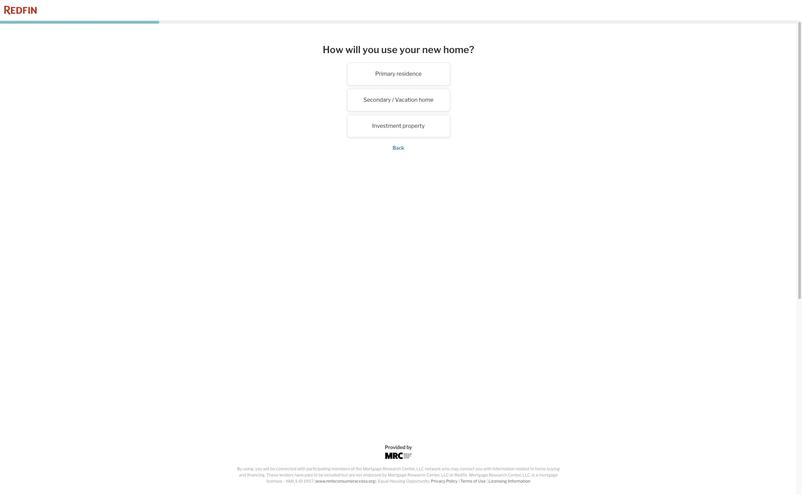 Task type: describe. For each thing, give the bounding box(es) containing it.
primary
[[376, 71, 396, 77]]

home inside by using, you will be connected with participating members of the mortgage research center, llc network who may contact you with information related to home buying and financing. these lenders have paid to be included but are not endorsed by mortgage research center, llc or redfin. mortgage research center, llc. is a mortgage licensee - nmls id 1907 (
[[536, 467, 547, 472]]

related
[[516, 467, 530, 472]]

provided
[[385, 445, 406, 451]]

/
[[393, 97, 394, 103]]

1 horizontal spatial will
[[346, 44, 361, 56]]

nmls
[[286, 479, 298, 485]]

primary residence
[[376, 71, 422, 77]]

home inside 'how will you use your new home?' option group
[[419, 97, 434, 103]]

investment property
[[373, 123, 425, 129]]

2 horizontal spatial you
[[476, 467, 483, 472]]

1 horizontal spatial be
[[319, 473, 324, 478]]

you for using,
[[255, 467, 262, 472]]

who
[[442, 467, 450, 472]]

may
[[451, 467, 459, 472]]

secondary / vacation home
[[364, 97, 434, 103]]

information
[[493, 467, 515, 472]]

2 horizontal spatial center,
[[508, 473, 522, 478]]

your
[[400, 44, 421, 56]]

terms of use link
[[461, 479, 486, 485]]

and
[[239, 473, 246, 478]]

housing
[[390, 479, 406, 485]]

mortgage
[[540, 473, 558, 478]]

endorsed
[[364, 473, 382, 478]]

but
[[342, 473, 348, 478]]

www.nmlsconsumeraccess.org
[[316, 479, 376, 485]]

opportunity.
[[407, 479, 431, 485]]

2 with from the left
[[484, 467, 492, 472]]

0 horizontal spatial center,
[[402, 467, 416, 472]]

www.nmlsconsumeraccess.org ). equal housing opportunity. privacy policy | terms of use | licensing information
[[316, 479, 531, 485]]

or
[[450, 473, 454, 478]]

1 horizontal spatial by
[[407, 445, 413, 451]]

0 horizontal spatial research
[[383, 467, 401, 472]]

1 horizontal spatial to
[[531, 467, 535, 472]]

back button
[[393, 145, 405, 151]]

1 horizontal spatial mortgage
[[388, 473, 407, 478]]

network
[[425, 467, 441, 472]]

1 | from the left
[[459, 479, 460, 485]]

by
[[237, 467, 242, 472]]

provided by
[[385, 445, 413, 451]]

0 horizontal spatial be
[[270, 467, 275, 472]]

using,
[[243, 467, 255, 472]]

property
[[403, 123, 425, 129]]

you for will
[[363, 44, 380, 56]]

1 horizontal spatial llc
[[442, 473, 449, 478]]

licensee
[[267, 479, 283, 485]]

participating
[[307, 467, 331, 472]]

new home?
[[423, 44, 475, 56]]

1 with from the left
[[298, 467, 306, 472]]

by using, you will be connected with participating members of the mortgage research center, llc network who may contact you with information related to home buying and financing. these lenders have paid to be included but are not endorsed by mortgage research center, llc or redfin. mortgage research center, llc. is a mortgage licensee - nmls id 1907 (
[[237, 467, 560, 485]]

id
[[299, 479, 303, 485]]

secondary
[[364, 97, 391, 103]]

back
[[393, 145, 405, 151]]

2 horizontal spatial research
[[489, 473, 508, 478]]



Task type: locate. For each thing, give the bounding box(es) containing it.
www.nmlsconsumeraccess.org link
[[316, 479, 376, 485]]

privacy policy link
[[431, 479, 458, 485]]

1907
[[304, 479, 314, 485]]

0 horizontal spatial to
[[314, 473, 318, 478]]

0 horizontal spatial mortgage
[[363, 467, 382, 472]]

licensing
[[489, 479, 508, 485]]

the
[[356, 467, 362, 472]]

| down redfin.
[[459, 479, 460, 485]]

1 horizontal spatial home
[[536, 467, 547, 472]]

connected
[[276, 467, 297, 472]]

be down participating
[[319, 473, 324, 478]]

home
[[419, 97, 434, 103], [536, 467, 547, 472]]

0 horizontal spatial with
[[298, 467, 306, 472]]

residence
[[397, 71, 422, 77]]

0 vertical spatial to
[[531, 467, 535, 472]]

1 vertical spatial by
[[383, 473, 387, 478]]

you up financing.
[[255, 467, 262, 472]]

to up ( in the left bottom of the page
[[314, 473, 318, 478]]

have
[[295, 473, 304, 478]]

0 horizontal spatial home
[[419, 97, 434, 103]]

of left the
[[351, 467, 355, 472]]

mortgage research center image
[[386, 453, 412, 460]]

use
[[382, 44, 398, 56]]

1 horizontal spatial research
[[408, 473, 426, 478]]

to
[[531, 467, 535, 472], [314, 473, 318, 478]]

licensing information link
[[489, 479, 531, 485]]

| right use
[[487, 479, 488, 485]]

1 vertical spatial home
[[536, 467, 547, 472]]

home right vacation
[[419, 97, 434, 103]]

1 vertical spatial be
[[319, 473, 324, 478]]

will right the how
[[346, 44, 361, 56]]

research
[[383, 467, 401, 472], [408, 473, 426, 478], [489, 473, 508, 478]]

0 vertical spatial will
[[346, 44, 361, 56]]

0 horizontal spatial will
[[263, 467, 270, 472]]

you
[[363, 44, 380, 56], [255, 467, 262, 472], [476, 467, 483, 472]]

mortgage up housing
[[388, 473, 407, 478]]

lenders
[[280, 473, 294, 478]]

are
[[349, 473, 355, 478]]

by inside by using, you will be connected with participating members of the mortgage research center, llc network who may contact you with information related to home buying and financing. these lenders have paid to be included but are not endorsed by mortgage research center, llc or redfin. mortgage research center, llc. is a mortgage licensee - nmls id 1907 (
[[383, 473, 387, 478]]

with up have
[[298, 467, 306, 472]]

contact
[[460, 467, 475, 472]]

will up these
[[263, 467, 270, 472]]

be
[[270, 467, 275, 472], [319, 473, 324, 478]]

1 horizontal spatial you
[[363, 44, 380, 56]]

1 horizontal spatial with
[[484, 467, 492, 472]]

be up these
[[270, 467, 275, 472]]

1 vertical spatial llc
[[442, 473, 449, 478]]

members
[[332, 467, 350, 472]]

2 horizontal spatial mortgage
[[470, 473, 489, 478]]

use
[[479, 479, 486, 485]]

equal
[[378, 479, 389, 485]]

is
[[532, 473, 536, 478]]

how will you use your new home?
[[323, 44, 475, 56]]

0 vertical spatial home
[[419, 97, 434, 103]]

of for members
[[351, 467, 355, 472]]

0 horizontal spatial by
[[383, 473, 387, 478]]

|
[[459, 479, 460, 485], [487, 479, 488, 485]]

redfin.
[[455, 473, 469, 478]]

a
[[536, 473, 539, 478]]

will
[[346, 44, 361, 56], [263, 467, 270, 472]]

center, up opportunity.
[[402, 467, 416, 472]]

research up housing
[[383, 467, 401, 472]]

terms
[[461, 479, 473, 485]]

llc.
[[523, 473, 532, 478]]

how
[[323, 44, 344, 56]]

of left use
[[474, 479, 478, 485]]

mortgage up use
[[470, 473, 489, 478]]

0 vertical spatial llc
[[417, 467, 424, 472]]

home up a
[[536, 467, 547, 472]]

investment
[[373, 123, 402, 129]]

0 horizontal spatial of
[[351, 467, 355, 472]]

1 horizontal spatial |
[[487, 479, 488, 485]]

center, up information
[[508, 473, 522, 478]]

these
[[267, 473, 279, 478]]

llc up privacy policy link
[[442, 473, 449, 478]]

with up use
[[484, 467, 492, 472]]

0 horizontal spatial llc
[[417, 467, 424, 472]]

of inside by using, you will be connected with participating members of the mortgage research center, llc network who may contact you with information related to home buying and financing. these lenders have paid to be included but are not endorsed by mortgage research center, llc or redfin. mortgage research center, llc. is a mortgage licensee - nmls id 1907 (
[[351, 467, 355, 472]]

1 horizontal spatial of
[[474, 479, 478, 485]]

llc up opportunity.
[[417, 467, 424, 472]]

financing.
[[247, 473, 266, 478]]

by
[[407, 445, 413, 451], [383, 473, 387, 478]]

vacation
[[396, 97, 418, 103]]

paid
[[305, 473, 313, 478]]

will inside by using, you will be connected with participating members of the mortgage research center, llc network who may contact you with information related to home buying and financing. these lenders have paid to be included but are not endorsed by mortgage research center, llc or redfin. mortgage research center, llc. is a mortgage licensee - nmls id 1907 (
[[263, 467, 270, 472]]

of for terms
[[474, 479, 478, 485]]

of
[[351, 467, 355, 472], [474, 479, 478, 485]]

llc
[[417, 467, 424, 472], [442, 473, 449, 478]]

privacy
[[431, 479, 446, 485]]

research up opportunity.
[[408, 473, 426, 478]]

to up is
[[531, 467, 535, 472]]

0 horizontal spatial you
[[255, 467, 262, 472]]

mortgage
[[363, 467, 382, 472], [388, 473, 407, 478], [470, 473, 489, 478]]

by up mortgage research center image
[[407, 445, 413, 451]]

not
[[356, 473, 363, 478]]

buying
[[548, 467, 560, 472]]

-
[[284, 479, 285, 485]]

information
[[508, 479, 531, 485]]

center, down 'network'
[[427, 473, 441, 478]]

2 | from the left
[[487, 479, 488, 485]]

by up equal
[[383, 473, 387, 478]]

how will you use your new home? option group
[[262, 63, 536, 137]]

center,
[[402, 467, 416, 472], [427, 473, 441, 478], [508, 473, 522, 478]]

research up licensing
[[489, 473, 508, 478]]

mortgage up 'endorsed'
[[363, 467, 382, 472]]

with
[[298, 467, 306, 472], [484, 467, 492, 472]]

1 horizontal spatial center,
[[427, 473, 441, 478]]

).
[[376, 479, 378, 485]]

1 vertical spatial to
[[314, 473, 318, 478]]

included
[[325, 473, 341, 478]]

you left use
[[363, 44, 380, 56]]

1 vertical spatial of
[[474, 479, 478, 485]]

0 vertical spatial be
[[270, 467, 275, 472]]

0 vertical spatial of
[[351, 467, 355, 472]]

0 horizontal spatial |
[[459, 479, 460, 485]]

1 vertical spatial will
[[263, 467, 270, 472]]

policy
[[447, 479, 458, 485]]

0 vertical spatial by
[[407, 445, 413, 451]]

(
[[315, 479, 316, 485]]

you right contact
[[476, 467, 483, 472]]



Task type: vqa. For each thing, say whether or not it's contained in the screenshot.
leftmost by
yes



